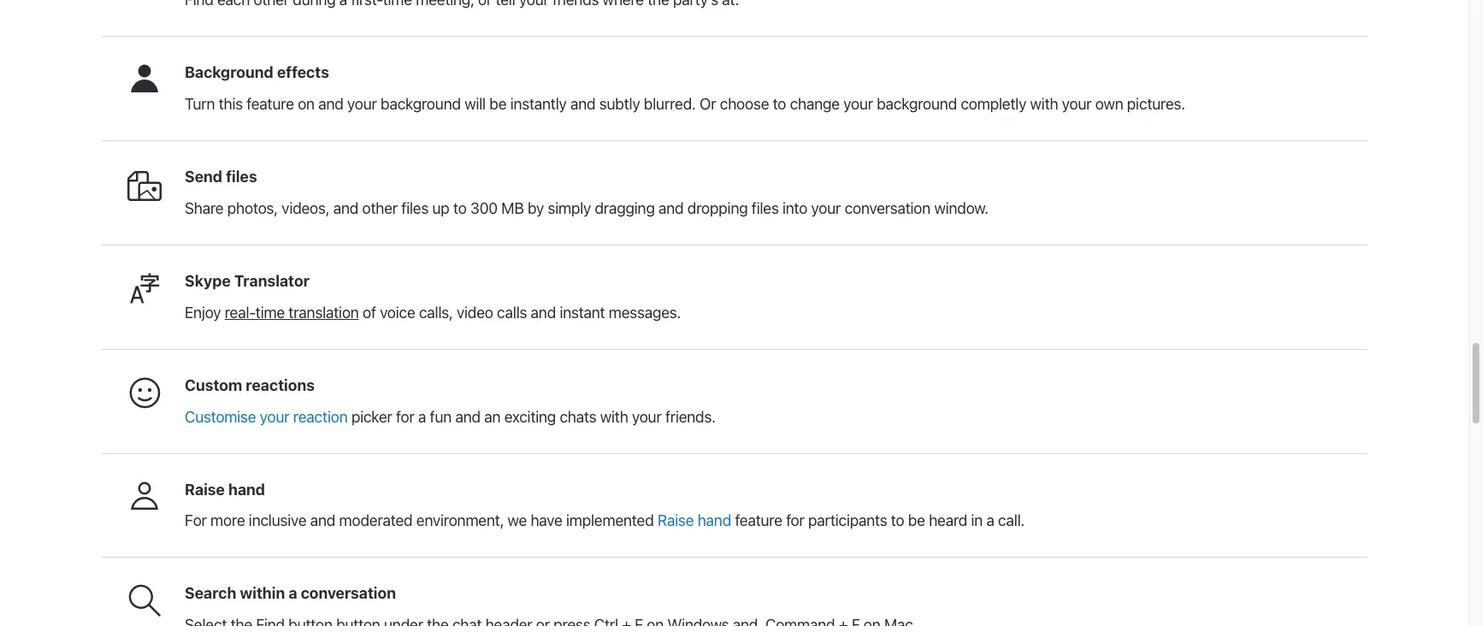 Task type: vqa. For each thing, say whether or not it's contained in the screenshot.
iPad,
no



Task type: locate. For each thing, give the bounding box(es) containing it.
for right 'picker'
[[396, 408, 414, 425]]

2 horizontal spatial files
[[752, 199, 779, 217]]

0 horizontal spatial to
[[453, 199, 467, 217]]

into
[[782, 199, 808, 217]]

0 horizontal spatial for
[[396, 408, 414, 425]]

1 vertical spatial for
[[786, 512, 804, 530]]


[[127, 167, 162, 201]]

other
[[362, 199, 398, 217]]

instant
[[560, 303, 605, 321]]

your right change
[[843, 95, 873, 113]]

and
[[318, 95, 343, 113], [570, 95, 596, 113], [333, 199, 358, 217], [659, 199, 684, 217], [531, 303, 556, 321], [455, 408, 480, 425], [310, 512, 335, 530]]

turn
[[185, 95, 215, 113]]

pictures.
[[1127, 95, 1185, 113]]

1 vertical spatial hand
[[698, 512, 731, 530]]

to right the participants
[[891, 512, 904, 530]]

raise
[[185, 480, 225, 498], [658, 512, 694, 530]]

feature
[[247, 95, 294, 113], [735, 512, 782, 530]]

your right into
[[811, 199, 841, 217]]

be right will
[[489, 95, 506, 113]]

conversation down moderated at the left bottom
[[301, 584, 396, 602]]

this
[[219, 95, 243, 113]]

window.
[[934, 199, 989, 217]]

1 vertical spatial be
[[908, 512, 925, 530]]

calls
[[497, 303, 527, 321]]

1 horizontal spatial for
[[786, 512, 804, 530]]

feature right raise hand "link"
[[735, 512, 782, 530]]

participants
[[808, 512, 887, 530]]

0 horizontal spatial background
[[381, 95, 461, 113]]

1 horizontal spatial raise
[[658, 512, 694, 530]]

0 horizontal spatial raise
[[185, 480, 225, 498]]

0 horizontal spatial hand
[[228, 480, 265, 498]]

chats
[[560, 408, 596, 425]]

friends.
[[665, 408, 716, 425]]

heard
[[929, 512, 967, 530]]


[[127, 63, 162, 97]]

implemented
[[566, 512, 654, 530]]

inclusive
[[249, 512, 306, 530]]

1 vertical spatial a
[[986, 512, 994, 530]]

conversation left window.
[[845, 199, 931, 217]]

translation
[[288, 303, 359, 321]]

0 vertical spatial feature
[[247, 95, 294, 113]]

your left own
[[1062, 95, 1092, 113]]

to right choose
[[773, 95, 786, 113]]

for left the participants
[[786, 512, 804, 530]]

and right calls
[[531, 303, 556, 321]]

videos,
[[282, 199, 330, 217]]

1 vertical spatial with
[[600, 408, 628, 425]]

hand
[[228, 480, 265, 498], [698, 512, 731, 530]]


[[127, 583, 162, 618]]

a right in
[[986, 512, 994, 530]]

with right 'chats' on the bottom left
[[600, 408, 628, 425]]

raise right implemented
[[658, 512, 694, 530]]

raise up "for"
[[185, 480, 225, 498]]

custom reactions
[[185, 376, 315, 394]]

0 vertical spatial be
[[489, 95, 506, 113]]

1 horizontal spatial with
[[1030, 95, 1058, 113]]

turn this feature on and your background will be instantly and subtly blurred. or choose to change your background completly with your own pictures.
[[185, 95, 1196, 113]]

background
[[381, 95, 461, 113], [877, 95, 957, 113]]

0 horizontal spatial feature
[[247, 95, 294, 113]]

to right up
[[453, 199, 467, 217]]

0 vertical spatial to
[[773, 95, 786, 113]]

1 horizontal spatial be
[[908, 512, 925, 530]]

files up photos,
[[226, 168, 257, 186]]

1 horizontal spatial to
[[773, 95, 786, 113]]

search within a conversation
[[185, 584, 396, 602]]

subtly
[[599, 95, 640, 113]]

background left will
[[381, 95, 461, 113]]

or
[[700, 95, 716, 113]]

for more inclusive and moderated environment, we have implemented raise hand feature for participants to be heard in a call.
[[185, 512, 1025, 530]]


[[127, 271, 162, 305]]

feature down the background effects
[[247, 95, 294, 113]]

conversation
[[845, 199, 931, 217], [301, 584, 396, 602]]

0 vertical spatial for
[[396, 408, 414, 425]]

picker
[[351, 408, 392, 425]]

your
[[347, 95, 377, 113], [843, 95, 873, 113], [1062, 95, 1092, 113], [811, 199, 841, 217], [260, 408, 289, 425], [632, 408, 662, 425]]

time
[[256, 303, 285, 321]]

photos,
[[227, 199, 278, 217]]

for
[[396, 408, 414, 425], [786, 512, 804, 530]]

a left fun
[[418, 408, 426, 425]]

background left the completly
[[877, 95, 957, 113]]

change
[[790, 95, 840, 113]]

an
[[484, 408, 501, 425]]

1 horizontal spatial background
[[877, 95, 957, 113]]

0 horizontal spatial a
[[288, 584, 297, 602]]

real-time translation link
[[225, 303, 359, 321]]

a right the within
[[288, 584, 297, 602]]

files
[[226, 168, 257, 186], [401, 199, 429, 217], [752, 199, 779, 217]]

1 horizontal spatial feature
[[735, 512, 782, 530]]

with right the completly
[[1030, 95, 1058, 113]]

0 horizontal spatial conversation
[[301, 584, 396, 602]]

environment,
[[416, 512, 504, 530]]

fun
[[430, 408, 452, 425]]

0 vertical spatial a
[[418, 408, 426, 425]]

a
[[418, 408, 426, 425], [986, 512, 994, 530], [288, 584, 297, 602]]

1 horizontal spatial conversation
[[845, 199, 931, 217]]

by
[[528, 199, 544, 217]]

1 vertical spatial raise
[[658, 512, 694, 530]]

2 background from the left
[[877, 95, 957, 113]]

skype translator
[[185, 272, 310, 290]]

files left into
[[752, 199, 779, 217]]

files left up
[[401, 199, 429, 217]]

in
[[971, 512, 983, 530]]

be left heard
[[908, 512, 925, 530]]

to
[[773, 95, 786, 113], [453, 199, 467, 217], [891, 512, 904, 530]]

0 vertical spatial raise
[[185, 480, 225, 498]]

with
[[1030, 95, 1058, 113], [600, 408, 628, 425]]

2 vertical spatial to
[[891, 512, 904, 530]]

be
[[489, 95, 506, 113], [908, 512, 925, 530]]

1 vertical spatial to
[[453, 199, 467, 217]]



Task type: describe. For each thing, give the bounding box(es) containing it.
up
[[432, 199, 450, 217]]


[[127, 375, 162, 409]]

background
[[185, 64, 273, 82]]

2 horizontal spatial a
[[986, 512, 994, 530]]

send files
[[185, 168, 257, 186]]

skype
[[185, 272, 231, 290]]

0 horizontal spatial be
[[489, 95, 506, 113]]

more
[[210, 512, 245, 530]]

0 horizontal spatial files
[[226, 168, 257, 186]]

enjoy real-time translation of voice calls, video calls and instant messages.
[[185, 303, 681, 321]]

instantly
[[510, 95, 567, 113]]

1 vertical spatial feature
[[735, 512, 782, 530]]

and right the inclusive
[[310, 512, 335, 530]]

blurred.
[[644, 95, 696, 113]]

effects
[[277, 64, 329, 82]]

your down reactions
[[260, 408, 289, 425]]

0 vertical spatial hand
[[228, 480, 265, 498]]

search
[[185, 584, 236, 602]]

2 vertical spatial a
[[288, 584, 297, 602]]

within
[[240, 584, 285, 602]]

voice
[[380, 303, 415, 321]]

reactions
[[246, 376, 315, 394]]

real-
[[225, 303, 256, 321]]

video
[[457, 303, 493, 321]]

300
[[470, 199, 498, 217]]

custom
[[185, 376, 242, 394]]

on
[[298, 95, 315, 113]]

for
[[185, 512, 207, 530]]

customise your reaction link
[[185, 408, 348, 425]]

moderated
[[339, 512, 413, 530]]

enjoy
[[185, 303, 221, 321]]

and left the other
[[333, 199, 358, 217]]

and right dragging
[[659, 199, 684, 217]]

0 vertical spatial with
[[1030, 95, 1058, 113]]

1 horizontal spatial hand
[[698, 512, 731, 530]]

mb
[[501, 199, 524, 217]]

your left friends.
[[632, 408, 662, 425]]

of
[[363, 303, 376, 321]]

share photos, videos, and other files up to 300 mb by simply dragging and dropping files into your conversation window.
[[185, 199, 989, 217]]

simply
[[548, 199, 591, 217]]

background effects
[[185, 64, 329, 82]]

customise
[[185, 408, 256, 425]]

call.
[[998, 512, 1025, 530]]

1 background from the left
[[381, 95, 461, 113]]

will
[[464, 95, 486, 113]]


[[127, 479, 162, 514]]

raise hand
[[185, 480, 265, 498]]

raise hand link
[[658, 512, 731, 530]]

and left subtly
[[570, 95, 596, 113]]

send
[[185, 168, 222, 186]]

0 vertical spatial conversation
[[845, 199, 931, 217]]

completly
[[961, 95, 1026, 113]]

customise your reaction picker for a fun and an exciting chats with your friends.
[[185, 408, 716, 425]]

share
[[185, 199, 224, 217]]

0 horizontal spatial with
[[600, 408, 628, 425]]

and left an
[[455, 408, 480, 425]]

translator
[[234, 272, 310, 290]]

own
[[1095, 95, 1123, 113]]

dropping
[[687, 199, 748, 217]]

calls,
[[419, 303, 453, 321]]

messages.
[[609, 303, 681, 321]]

your right on
[[347, 95, 377, 113]]

exciting
[[504, 408, 556, 425]]

dragging
[[595, 199, 655, 217]]

2 horizontal spatial to
[[891, 512, 904, 530]]

1 horizontal spatial a
[[418, 408, 426, 425]]

reaction
[[293, 408, 348, 425]]

have
[[531, 512, 562, 530]]

1 vertical spatial conversation
[[301, 584, 396, 602]]

1 horizontal spatial files
[[401, 199, 429, 217]]

we
[[508, 512, 527, 530]]

choose
[[720, 95, 769, 113]]

and right on
[[318, 95, 343, 113]]



